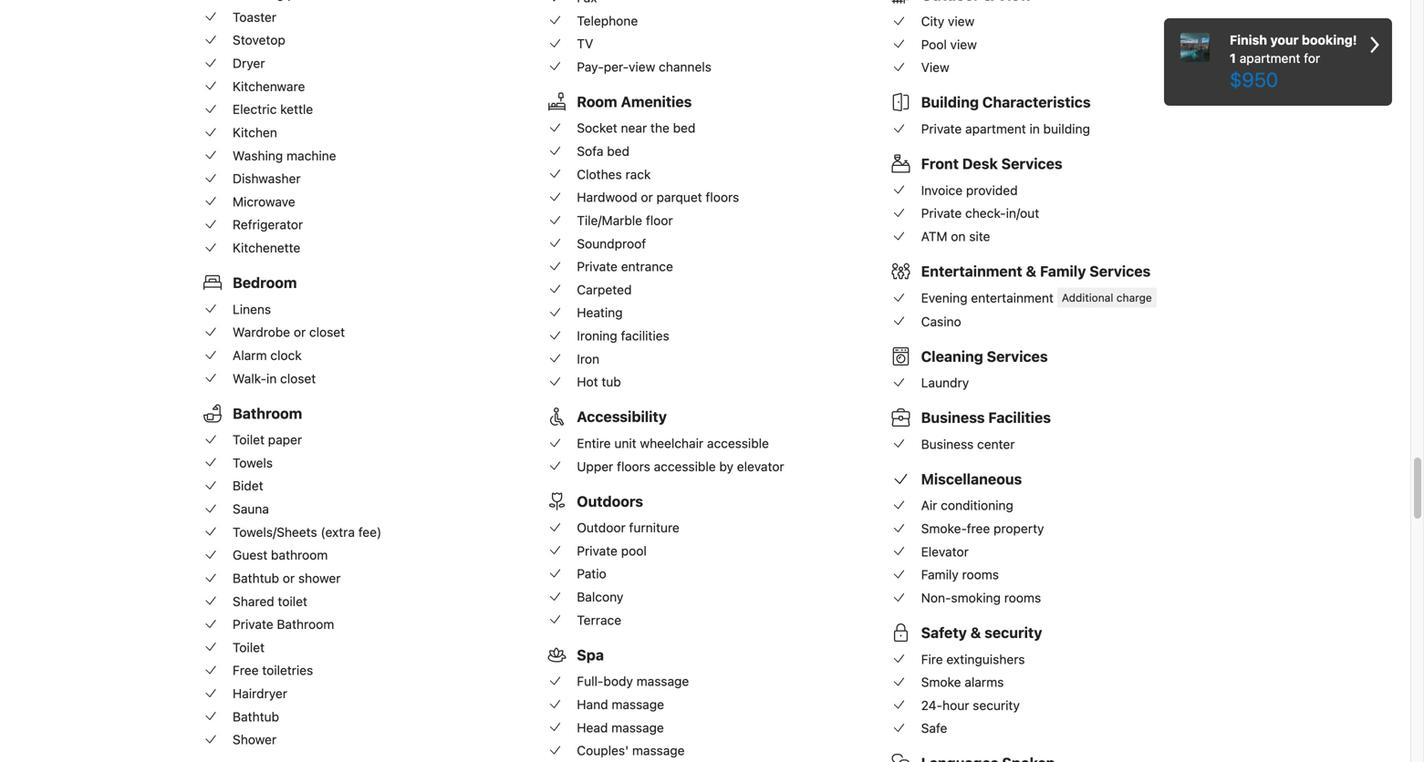 Task type: describe. For each thing, give the bounding box(es) containing it.
rightchevron image
[[1370, 31, 1380, 58]]

shower
[[233, 733, 277, 748]]

private for private apartment in building
[[921, 121, 962, 136]]

hand
[[577, 697, 608, 713]]

smoke-free property
[[921, 521, 1044, 537]]

finish your booking! 1 apartment for $950
[[1230, 32, 1357, 91]]

1 horizontal spatial in
[[1030, 121, 1040, 136]]

business facilities
[[921, 409, 1051, 427]]

tile/marble
[[577, 213, 642, 228]]

socket near the bed
[[577, 121, 696, 136]]

wardrobe
[[233, 325, 290, 340]]

your
[[1271, 32, 1299, 47]]

sauna
[[233, 502, 269, 517]]

bidet
[[233, 479, 263, 494]]

walk-
[[233, 371, 266, 386]]

business for business center
[[921, 437, 974, 452]]

hot
[[577, 375, 598, 390]]

or for hardwood
[[641, 190, 653, 205]]

view for city view
[[948, 14, 975, 29]]

refrigerator
[[233, 217, 303, 232]]

kitchenette
[[233, 240, 300, 255]]

2 vertical spatial services
[[987, 348, 1048, 365]]

smoke-
[[921, 521, 967, 537]]

entertainment
[[921, 263, 1023, 280]]

0 horizontal spatial bed
[[607, 144, 630, 159]]

furniture
[[629, 521, 680, 536]]

stovetop
[[233, 33, 285, 48]]

alarms
[[965, 675, 1004, 690]]

additional
[[1062, 291, 1113, 304]]

body
[[603, 674, 633, 689]]

closet for walk-in closet
[[280, 371, 316, 386]]

guest
[[233, 548, 268, 563]]

city
[[921, 14, 945, 29]]

0 vertical spatial services
[[1001, 155, 1063, 172]]

outdoor
[[577, 521, 626, 536]]

free
[[967, 521, 990, 537]]

private for private check-in/out
[[921, 206, 962, 221]]

toilet
[[278, 594, 307, 609]]

desk
[[962, 155, 998, 172]]

provided
[[966, 183, 1018, 198]]

bathtub for bathtub or shower
[[233, 571, 279, 586]]

bathtub for bathtub
[[233, 710, 279, 725]]

invoice provided
[[921, 183, 1018, 198]]

alarm clock
[[233, 348, 302, 363]]

laundry
[[921, 376, 969, 391]]

dryer
[[233, 56, 265, 71]]

24-hour security
[[921, 698, 1020, 713]]

toilet paper
[[233, 433, 302, 448]]

safety
[[921, 624, 967, 642]]

balcony
[[577, 590, 623, 605]]

accessibility
[[577, 408, 667, 426]]

entertainment & family services
[[921, 263, 1151, 280]]

carpeted
[[577, 282, 632, 297]]

entrance
[[621, 259, 673, 274]]

head massage
[[577, 721, 664, 736]]

wardrobe or closet
[[233, 325, 345, 340]]

closet for wardrobe or closet
[[309, 325, 345, 340]]

hot tub
[[577, 375, 621, 390]]

channels
[[659, 59, 712, 74]]

building characteristics
[[921, 94, 1091, 111]]

spa
[[577, 647, 604, 664]]

entertainment
[[971, 290, 1054, 305]]

sofa
[[577, 144, 604, 159]]

fire
[[921, 652, 943, 667]]

security for 24-hour security
[[973, 698, 1020, 713]]

1
[[1230, 51, 1236, 66]]

massage right body
[[637, 674, 689, 689]]

1 vertical spatial bathroom
[[277, 617, 334, 632]]

shared toilet
[[233, 594, 307, 609]]

full-body massage
[[577, 674, 689, 689]]

washing
[[233, 148, 283, 163]]

fire extinguishers
[[921, 652, 1025, 667]]

private for private pool
[[577, 544, 618, 559]]

free
[[233, 663, 259, 679]]

hardwood or parquet floors
[[577, 190, 739, 205]]

parquet
[[657, 190, 702, 205]]

toilet for toilet
[[233, 640, 265, 655]]

cleaning services
[[921, 348, 1048, 365]]

ironing
[[577, 328, 617, 344]]

0 vertical spatial bed
[[673, 121, 696, 136]]

for
[[1304, 51, 1320, 66]]

invoice
[[921, 183, 963, 198]]

security for safety & security
[[985, 624, 1042, 642]]

hairdryer
[[233, 687, 287, 702]]

in/out
[[1006, 206, 1039, 221]]

smoke alarms
[[921, 675, 1004, 690]]

heating
[[577, 305, 623, 320]]

toaster
[[233, 9, 276, 25]]

view for pool view
[[950, 37, 977, 52]]

pool view
[[921, 37, 977, 52]]

tile/marble floor
[[577, 213, 673, 228]]

bathroom
[[271, 548, 328, 563]]

unit
[[614, 436, 637, 451]]

private entrance
[[577, 259, 673, 274]]

casino
[[921, 314, 961, 329]]

pay-per-view channels
[[577, 59, 712, 74]]

massage for head massage
[[612, 721, 664, 736]]

& for entertainment
[[1026, 263, 1037, 280]]

massage for hand massage
[[612, 697, 664, 713]]

toilet for toilet paper
[[233, 433, 265, 448]]

front
[[921, 155, 959, 172]]

0 vertical spatial floors
[[706, 190, 739, 205]]



Task type: locate. For each thing, give the bounding box(es) containing it.
rooms up non-smoking rooms
[[962, 568, 999, 583]]

massage down full-body massage
[[612, 697, 664, 713]]

private for private bathroom
[[233, 617, 273, 632]]

& for safety
[[971, 624, 981, 642]]

0 vertical spatial security
[[985, 624, 1042, 642]]

elevator
[[921, 545, 969, 560]]

1 vertical spatial bathtub
[[233, 710, 279, 725]]

security
[[985, 624, 1042, 642], [973, 698, 1020, 713]]

apartment inside finish your booking! 1 apartment for $950
[[1240, 51, 1301, 66]]

accessible
[[707, 436, 769, 451], [654, 459, 716, 474]]

apartment down the your
[[1240, 51, 1301, 66]]

dishwasher
[[233, 171, 301, 186]]

1 vertical spatial accessible
[[654, 459, 716, 474]]

bathtub up shower
[[233, 710, 279, 725]]

private for private entrance
[[577, 259, 618, 274]]

massage down head massage
[[632, 744, 685, 759]]

per-
[[604, 59, 629, 74]]

non-smoking rooms
[[921, 591, 1041, 606]]

2 vertical spatial or
[[283, 571, 295, 586]]

floors
[[706, 190, 739, 205], [617, 459, 650, 474]]

floors down unit
[[617, 459, 650, 474]]

room amenities
[[577, 93, 692, 110]]

on
[[951, 229, 966, 244]]

outdoors
[[577, 493, 643, 510]]

toilet up towels
[[233, 433, 265, 448]]

kettle
[[280, 102, 313, 117]]

0 vertical spatial toilet
[[233, 433, 265, 448]]

or for bathtub
[[283, 571, 295, 586]]

toilet up free
[[233, 640, 265, 655]]

2 business from the top
[[921, 437, 974, 452]]

0 horizontal spatial &
[[971, 624, 981, 642]]

entire unit wheelchair accessible
[[577, 436, 769, 451]]

or for wardrobe
[[294, 325, 306, 340]]

private up carpeted
[[577, 259, 618, 274]]

booking!
[[1302, 32, 1357, 47]]

finish
[[1230, 32, 1267, 47]]

closet down clock
[[280, 371, 316, 386]]

1 business from the top
[[921, 409, 985, 427]]

safe
[[921, 721, 947, 736]]

1 bathtub from the top
[[233, 571, 279, 586]]

miscellaneous
[[921, 471, 1022, 488]]

0 vertical spatial bathroom
[[233, 405, 302, 422]]

business up business center in the bottom right of the page
[[921, 409, 985, 427]]

head
[[577, 721, 608, 736]]

2 toilet from the top
[[233, 640, 265, 655]]

1 horizontal spatial floors
[[706, 190, 739, 205]]

upper
[[577, 459, 613, 474]]

1 toilet from the top
[[233, 433, 265, 448]]

rooms right smoking
[[1004, 591, 1041, 606]]

1 horizontal spatial rooms
[[1004, 591, 1041, 606]]

outdoor furniture
[[577, 521, 680, 536]]

1 vertical spatial security
[[973, 698, 1020, 713]]

massage up couples' massage
[[612, 721, 664, 736]]

1 vertical spatial in
[[266, 371, 277, 386]]

0 vertical spatial in
[[1030, 121, 1040, 136]]

paper
[[268, 433, 302, 448]]

security down alarms
[[973, 698, 1020, 713]]

tv
[[577, 36, 593, 51]]

amenities
[[621, 93, 692, 110]]

0 vertical spatial business
[[921, 409, 985, 427]]

bathtub
[[233, 571, 279, 586], [233, 710, 279, 725]]

bathroom
[[233, 405, 302, 422], [277, 617, 334, 632]]

1 horizontal spatial bed
[[673, 121, 696, 136]]

safety & security
[[921, 624, 1042, 642]]

business center
[[921, 437, 1015, 452]]

iron
[[577, 352, 599, 367]]

building
[[1043, 121, 1090, 136]]

&
[[1026, 263, 1037, 280], [971, 624, 981, 642]]

view up room amenities
[[629, 59, 655, 74]]

terrace
[[577, 613, 621, 628]]

family up additional
[[1040, 263, 1086, 280]]

extinguishers
[[947, 652, 1025, 667]]

private down shared
[[233, 617, 273, 632]]

bed up the clothes rack
[[607, 144, 630, 159]]

& up fire extinguishers
[[971, 624, 981, 642]]

1 vertical spatial closet
[[280, 371, 316, 386]]

0 vertical spatial apartment
[[1240, 51, 1301, 66]]

private check-in/out
[[921, 206, 1039, 221]]

soundproof
[[577, 236, 646, 251]]

private down the outdoor
[[577, 544, 618, 559]]

0 horizontal spatial in
[[266, 371, 277, 386]]

or down the rack at the left top of page
[[641, 190, 653, 205]]

view down city view
[[950, 37, 977, 52]]

& up evening entertainment additional charge
[[1026, 263, 1037, 280]]

1 vertical spatial floors
[[617, 459, 650, 474]]

non-
[[921, 591, 951, 606]]

accessible down entire unit wheelchair accessible
[[654, 459, 716, 474]]

0 vertical spatial accessible
[[707, 436, 769, 451]]

evening
[[921, 290, 968, 305]]

socket
[[577, 121, 617, 136]]

tub
[[602, 375, 621, 390]]

0 vertical spatial closet
[[309, 325, 345, 340]]

floors right "parquet"
[[706, 190, 739, 205]]

bathroom up toilet paper
[[233, 405, 302, 422]]

center
[[977, 437, 1015, 452]]

security up extinguishers
[[985, 624, 1042, 642]]

1 vertical spatial apartment
[[965, 121, 1026, 136]]

shared
[[233, 594, 274, 609]]

apartment down building characteristics
[[965, 121, 1026, 136]]

services up charge
[[1090, 263, 1151, 280]]

1 vertical spatial business
[[921, 437, 974, 452]]

view up pool view on the top right of page
[[948, 14, 975, 29]]

family up non-
[[921, 568, 959, 583]]

0 vertical spatial family
[[1040, 263, 1086, 280]]

1 horizontal spatial &
[[1026, 263, 1037, 280]]

private bathroom
[[233, 617, 334, 632]]

2 bathtub from the top
[[233, 710, 279, 725]]

0 horizontal spatial family
[[921, 568, 959, 583]]

0 horizontal spatial floors
[[617, 459, 650, 474]]

0 horizontal spatial apartment
[[965, 121, 1026, 136]]

$950
[[1230, 68, 1278, 91]]

site
[[969, 229, 990, 244]]

1 vertical spatial family
[[921, 568, 959, 583]]

rack
[[625, 167, 651, 182]]

1 vertical spatial view
[[950, 37, 977, 52]]

by
[[719, 459, 734, 474]]

private apartment in building
[[921, 121, 1090, 136]]

1 vertical spatial &
[[971, 624, 981, 642]]

pool
[[921, 37, 947, 52]]

in
[[1030, 121, 1040, 136], [266, 371, 277, 386]]

private down invoice
[[921, 206, 962, 221]]

1 vertical spatial services
[[1090, 263, 1151, 280]]

near
[[621, 121, 647, 136]]

towels
[[233, 456, 273, 471]]

family rooms
[[921, 568, 999, 583]]

(extra
[[321, 525, 355, 540]]

full-
[[577, 674, 603, 689]]

room
[[577, 93, 617, 110]]

massage
[[637, 674, 689, 689], [612, 697, 664, 713], [612, 721, 664, 736], [632, 744, 685, 759]]

2 vertical spatial view
[[629, 59, 655, 74]]

free toiletries
[[233, 663, 313, 679]]

evening entertainment additional charge
[[921, 290, 1152, 305]]

upper floors accessible by elevator
[[577, 459, 784, 474]]

0 vertical spatial bathtub
[[233, 571, 279, 586]]

the
[[651, 121, 670, 136]]

guest bathroom
[[233, 548, 328, 563]]

0 horizontal spatial rooms
[[962, 568, 999, 583]]

1 vertical spatial rooms
[[1004, 591, 1041, 606]]

0 vertical spatial view
[[948, 14, 975, 29]]

atm
[[921, 229, 948, 244]]

24-
[[921, 698, 943, 713]]

0 vertical spatial &
[[1026, 263, 1037, 280]]

in down alarm clock
[[266, 371, 277, 386]]

business up miscellaneous
[[921, 437, 974, 452]]

electric
[[233, 102, 277, 117]]

business for business facilities
[[921, 409, 985, 427]]

pool
[[621, 544, 647, 559]]

1 horizontal spatial family
[[1040, 263, 1086, 280]]

washing machine
[[233, 148, 336, 163]]

accessible up "by"
[[707, 436, 769, 451]]

fee)
[[358, 525, 382, 540]]

conditioning
[[941, 498, 1014, 513]]

cleaning
[[921, 348, 983, 365]]

or up clock
[[294, 325, 306, 340]]

machine
[[287, 148, 336, 163]]

bed right the
[[673, 121, 696, 136]]

elevator
[[737, 459, 784, 474]]

services down private apartment in building
[[1001, 155, 1063, 172]]

bathtub up shared
[[233, 571, 279, 586]]

business
[[921, 409, 985, 427], [921, 437, 974, 452]]

patio
[[577, 567, 606, 582]]

1 vertical spatial bed
[[607, 144, 630, 159]]

1 vertical spatial toilet
[[233, 640, 265, 655]]

charge
[[1117, 291, 1152, 304]]

smoke
[[921, 675, 961, 690]]

1 horizontal spatial apartment
[[1240, 51, 1301, 66]]

0 vertical spatial or
[[641, 190, 653, 205]]

1 vertical spatial or
[[294, 325, 306, 340]]

clothes
[[577, 167, 622, 182]]

massage for couples' massage
[[632, 744, 685, 759]]

sofa bed
[[577, 144, 630, 159]]

0 vertical spatial rooms
[[962, 568, 999, 583]]

bathroom down toilet
[[277, 617, 334, 632]]

in down characteristics
[[1030, 121, 1040, 136]]

bedroom
[[233, 274, 297, 292]]

or up toilet
[[283, 571, 295, 586]]

services down entertainment
[[987, 348, 1048, 365]]

toiletries
[[262, 663, 313, 679]]

closet right wardrobe
[[309, 325, 345, 340]]

shower
[[298, 571, 341, 586]]

atm on site
[[921, 229, 990, 244]]

private down the building
[[921, 121, 962, 136]]

family
[[1040, 263, 1086, 280], [921, 568, 959, 583]]



Task type: vqa. For each thing, say whether or not it's contained in the screenshot.


